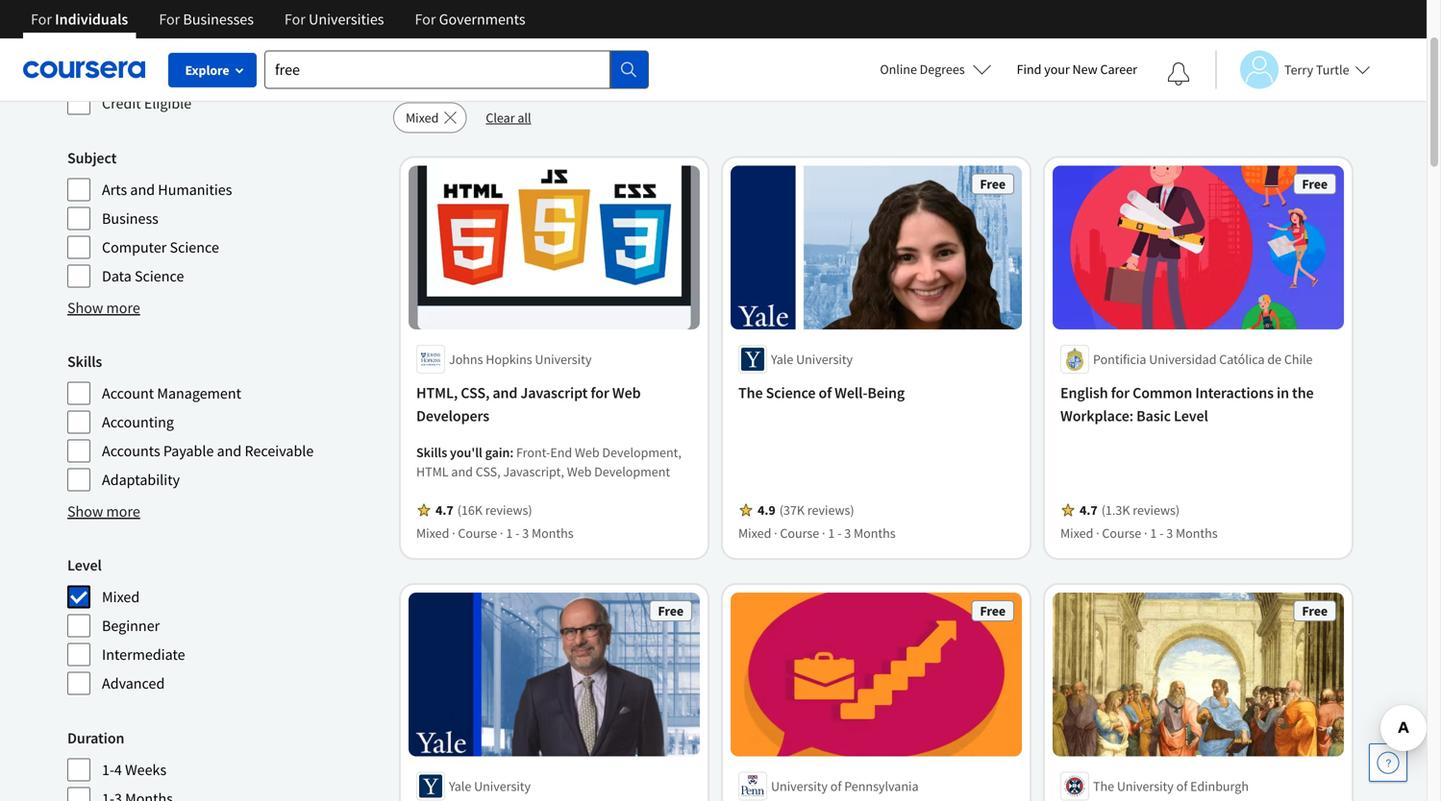 Task type: describe. For each thing, give the bounding box(es) containing it.
show notifications image
[[1167, 62, 1190, 86]]

mixed for 4.9 (37k reviews)
[[738, 525, 771, 542]]

4.7 (16k reviews)
[[436, 502, 532, 519]]

html,
[[416, 384, 458, 403]]

online degrees
[[880, 61, 965, 78]]

for governments
[[415, 10, 526, 29]]

payable
[[163, 442, 214, 461]]

(1.3k
[[1101, 502, 1130, 519]]

new
[[1072, 61, 1098, 78]]

management
[[157, 384, 241, 403]]

- for english for common interactions in the workplace: basic level
[[1160, 525, 1164, 542]]

subject group
[[67, 147, 382, 289]]

turtle
[[1316, 61, 1349, 78]]

find your new career
[[1017, 61, 1137, 78]]

clear all button
[[474, 102, 543, 133]]

reviews) for english for common interactions in the workplace: basic level
[[1133, 502, 1180, 519]]

accounts
[[102, 442, 160, 461]]

subject
[[67, 149, 117, 168]]

science for the
[[766, 384, 816, 403]]

free for the university of edinburgh
[[1302, 603, 1328, 620]]

science for computer
[[170, 238, 219, 257]]

being
[[868, 384, 905, 403]]

more for adaptability
[[106, 502, 140, 522]]

hopkins
[[486, 351, 532, 368]]

3 for english for common interactions in the workplace: basic level
[[1166, 525, 1173, 542]]

results
[[461, 34, 538, 67]]

edinburgh
[[1190, 778, 1249, 795]]

free for university of pennsylvania
[[980, 603, 1006, 620]]

(16k
[[457, 502, 483, 519]]

common
[[1133, 384, 1192, 403]]

advanced
[[102, 674, 165, 694]]

business
[[102, 209, 158, 228]]

johns hopkins university
[[449, 351, 592, 368]]

explore
[[185, 62, 229, 79]]

you'll
[[450, 444, 482, 461]]

"free"
[[582, 34, 653, 67]]

gain
[[485, 444, 510, 461]]

and inside subject group
[[130, 180, 155, 199]]

all
[[518, 109, 531, 126]]

account management
[[102, 384, 241, 403]]

pennsylvania
[[844, 778, 919, 795]]

data
[[102, 267, 132, 286]]

accounts payable and receivable
[[102, 442, 314, 461]]

html, css, and javascript for web developers link
[[416, 382, 692, 428]]

0 horizontal spatial for
[[544, 34, 576, 67]]

duration group
[[67, 727, 382, 802]]

web inside html, css, and javascript for web developers
[[612, 384, 641, 403]]

for businesses
[[159, 10, 254, 29]]

the university of edinburgh
[[1093, 778, 1249, 795]]

front-
[[516, 444, 550, 461]]

data science
[[102, 267, 184, 286]]

for for universities
[[284, 10, 306, 29]]

of for the university of edinburgh
[[1176, 778, 1188, 795]]

3 for the science of well-being
[[844, 525, 851, 542]]

1 - from the left
[[515, 525, 520, 542]]

computer
[[102, 238, 167, 257]]

english
[[1060, 384, 1108, 403]]

of for the science of well-being
[[819, 384, 832, 403]]

4.7 for 4.7 (16k reviews)
[[436, 502, 453, 519]]

the
[[1292, 384, 1314, 403]]

css, inside html, css, and javascript for web developers
[[461, 384, 490, 403]]

english for common interactions in the workplace: basic level link
[[1060, 382, 1336, 428]]

javascript,
[[503, 463, 564, 481]]

credit eligible
[[102, 94, 192, 113]]

skills for skills you'll gain :
[[416, 444, 447, 461]]

online degrees button
[[865, 48, 1007, 90]]

developers
[[416, 407, 489, 426]]

for universities
[[284, 10, 384, 29]]

1,106
[[393, 34, 455, 67]]

- for the science of well-being
[[837, 525, 842, 542]]

clear all
[[486, 109, 531, 126]]

filter by
[[67, 35, 134, 59]]

show for data science
[[67, 299, 103, 318]]

clear
[[486, 109, 515, 126]]

chile
[[1284, 351, 1313, 368]]

4
[[114, 761, 122, 780]]

eligible
[[144, 94, 192, 113]]

1 for english for common interactions in the workplace: basic level
[[1150, 525, 1157, 542]]

0 vertical spatial yale
[[771, 351, 793, 368]]

for inside english for common interactions in the workplace: basic level
[[1111, 384, 1130, 403]]

pontificia
[[1093, 351, 1146, 368]]

accounting
[[102, 413, 174, 432]]

university of pennsylvania
[[771, 778, 919, 795]]

universidad
[[1149, 351, 1217, 368]]

banner navigation
[[15, 0, 541, 53]]

católica
[[1219, 351, 1265, 368]]

end
[[550, 444, 572, 461]]

What do you want to learn? text field
[[264, 50, 610, 89]]

for inside html, css, and javascript for web developers
[[591, 384, 609, 403]]

find
[[1017, 61, 1042, 78]]

of left pennsylvania
[[830, 778, 842, 795]]

html, css, and javascript for web developers
[[416, 384, 641, 426]]

coursera image
[[23, 54, 145, 85]]

1 1 from the left
[[506, 525, 513, 542]]

the for the university of edinburgh
[[1093, 778, 1114, 795]]

3 · from the left
[[774, 525, 777, 542]]

find your new career link
[[1007, 58, 1147, 82]]

1 months from the left
[[532, 525, 574, 542]]

basic
[[1136, 407, 1171, 426]]

arts and humanities
[[102, 180, 232, 199]]

computer science
[[102, 238, 219, 257]]

1-4 weeks
[[102, 761, 166, 780]]

degrees
[[920, 61, 965, 78]]

months for the science of well-being
[[854, 525, 896, 542]]

for for individuals
[[31, 10, 52, 29]]



Task type: vqa. For each thing, say whether or not it's contained in the screenshot.
bottom Entry-
no



Task type: locate. For each thing, give the bounding box(es) containing it.
2 horizontal spatial 1
[[1150, 525, 1157, 542]]

adaptability
[[102, 471, 180, 490]]

2 3 from the left
[[844, 525, 851, 542]]

for for businesses
[[159, 10, 180, 29]]

2 show more from the top
[[67, 502, 140, 522]]

show more button for data science
[[67, 297, 140, 320]]

months down 4.7 (1.3k reviews)
[[1176, 525, 1218, 542]]

1 horizontal spatial course
[[780, 525, 819, 542]]

more down data
[[106, 299, 140, 318]]

for left universities
[[284, 10, 306, 29]]

1 vertical spatial level
[[67, 556, 102, 575]]

and down the you'll
[[451, 463, 473, 481]]

science for data
[[135, 267, 184, 286]]

the science of well-being
[[738, 384, 905, 403]]

mixed down "4.9"
[[738, 525, 771, 542]]

0 vertical spatial more
[[106, 299, 140, 318]]

0 horizontal spatial 4.7
[[436, 502, 453, 519]]

1 horizontal spatial months
[[854, 525, 896, 542]]

4.9
[[758, 502, 776, 519]]

css, inside front-end web development, html and css, javascript, web development
[[476, 463, 500, 481]]

and inside front-end web development, html and css, javascript, web development
[[451, 463, 473, 481]]

1 3 from the left
[[522, 525, 529, 542]]

terry
[[1284, 61, 1313, 78]]

0 horizontal spatial yale university
[[449, 778, 531, 795]]

2 1 from the left
[[828, 525, 835, 542]]

0 horizontal spatial yale
[[449, 778, 471, 795]]

explore button
[[168, 53, 257, 87]]

-
[[515, 525, 520, 542], [837, 525, 842, 542], [1160, 525, 1164, 542]]

2 vertical spatial web
[[567, 463, 592, 481]]

0 horizontal spatial the
[[738, 384, 763, 403]]

0 horizontal spatial course
[[458, 525, 497, 542]]

show more down data
[[67, 299, 140, 318]]

5 · from the left
[[1096, 525, 1099, 542]]

mixed down what do you want to learn? text field
[[406, 109, 439, 126]]

1 down 4.7 (1.3k reviews)
[[1150, 525, 1157, 542]]

4 · from the left
[[822, 525, 825, 542]]

for
[[31, 10, 52, 29], [159, 10, 180, 29], [284, 10, 306, 29], [415, 10, 436, 29]]

0 vertical spatial show
[[67, 299, 103, 318]]

1 horizontal spatial reviews)
[[807, 502, 854, 519]]

- down 4.7 (1.3k reviews)
[[1160, 525, 1164, 542]]

1 vertical spatial yale
[[449, 778, 471, 795]]

4.7 left (16k
[[436, 502, 453, 519]]

2 show from the top
[[67, 502, 103, 522]]

3 months from the left
[[1176, 525, 1218, 542]]

1 mixed · course · 1 - 3 months from the left
[[416, 525, 574, 542]]

3 - from the left
[[1160, 525, 1164, 542]]

1 vertical spatial more
[[106, 502, 140, 522]]

science down humanities
[[170, 238, 219, 257]]

level inside english for common interactions in the workplace: basic level
[[1174, 407, 1208, 426]]

1 show more from the top
[[67, 299, 140, 318]]

- down 4.7 (16k reviews) at bottom
[[515, 525, 520, 542]]

1 horizontal spatial 4.7
[[1080, 502, 1098, 519]]

2 horizontal spatial 3
[[1166, 525, 1173, 542]]

show more for adaptability
[[67, 502, 140, 522]]

for up workplace:
[[1111, 384, 1130, 403]]

1 horizontal spatial 1
[[828, 525, 835, 542]]

terry turtle
[[1284, 61, 1349, 78]]

1
[[506, 525, 513, 542], [828, 525, 835, 542], [1150, 525, 1157, 542]]

1 horizontal spatial level
[[1174, 407, 1208, 426]]

show
[[67, 299, 103, 318], [67, 502, 103, 522]]

free for yale university
[[658, 603, 684, 620]]

mixed for 4.7 (16k reviews)
[[416, 525, 449, 542]]

of
[[819, 384, 832, 403], [830, 778, 842, 795], [1176, 778, 1188, 795]]

2 reviews) from the left
[[807, 502, 854, 519]]

0 horizontal spatial reviews)
[[485, 502, 532, 519]]

for for governments
[[415, 10, 436, 29]]

english for common interactions in the workplace: basic level
[[1060, 384, 1314, 426]]

4 for from the left
[[415, 10, 436, 29]]

skills up "account" on the left of page
[[67, 352, 102, 372]]

0 vertical spatial science
[[170, 238, 219, 257]]

2 horizontal spatial -
[[1160, 525, 1164, 542]]

skills group
[[67, 350, 382, 493]]

mixed down 4.7 (1.3k reviews)
[[1060, 525, 1093, 542]]

2 vertical spatial science
[[766, 384, 816, 403]]

receivable
[[245, 442, 314, 461]]

mixed button
[[393, 102, 467, 133]]

0 vertical spatial show more button
[[67, 297, 140, 320]]

1 show from the top
[[67, 299, 103, 318]]

for
[[544, 34, 576, 67], [591, 384, 609, 403], [1111, 384, 1130, 403]]

interactions
[[1195, 384, 1274, 403]]

css,
[[461, 384, 490, 403], [476, 463, 500, 481]]

1 show more button from the top
[[67, 297, 140, 320]]

mixed inside button
[[406, 109, 439, 126]]

2 horizontal spatial mixed · course · 1 - 3 months
[[1060, 525, 1218, 542]]

(37k
[[779, 502, 805, 519]]

2 horizontal spatial for
[[1111, 384, 1130, 403]]

front-end web development, html and css, javascript, web development
[[416, 444, 682, 481]]

free
[[980, 175, 1006, 193], [1302, 175, 1328, 193], [658, 603, 684, 620], [980, 603, 1006, 620], [1302, 603, 1328, 620]]

course down 4.7 (16k reviews) at bottom
[[458, 525, 497, 542]]

1 vertical spatial css,
[[476, 463, 500, 481]]

0 vertical spatial yale university
[[771, 351, 853, 368]]

0 horizontal spatial 1
[[506, 525, 513, 542]]

the science of well-being link
[[738, 382, 1014, 405]]

1 horizontal spatial mixed · course · 1 - 3 months
[[738, 525, 896, 542]]

for left individuals
[[31, 10, 52, 29]]

science
[[170, 238, 219, 257], [135, 267, 184, 286], [766, 384, 816, 403]]

None search field
[[264, 50, 649, 89]]

web down end
[[567, 463, 592, 481]]

css, up developers
[[461, 384, 490, 403]]

university
[[535, 351, 592, 368], [796, 351, 853, 368], [474, 778, 531, 795], [771, 778, 828, 795], [1117, 778, 1174, 795]]

1 vertical spatial yale university
[[449, 778, 531, 795]]

pontificia universidad católica de chile
[[1093, 351, 1313, 368]]

show for adaptability
[[67, 502, 103, 522]]

2 course from the left
[[780, 525, 819, 542]]

level group
[[67, 554, 382, 697]]

course
[[458, 525, 497, 542], [780, 525, 819, 542], [1102, 525, 1141, 542]]

individuals
[[55, 10, 128, 29]]

0 vertical spatial show more
[[67, 299, 140, 318]]

show more for data science
[[67, 299, 140, 318]]

2 - from the left
[[837, 525, 842, 542]]

weeks
[[125, 761, 166, 780]]

humanities
[[158, 180, 232, 199]]

course for english for common interactions in the workplace: basic level
[[1102, 525, 1141, 542]]

3 1 from the left
[[1150, 525, 1157, 542]]

2 4.7 from the left
[[1080, 502, 1098, 519]]

course down (1.3k
[[1102, 525, 1141, 542]]

0 vertical spatial web
[[612, 384, 641, 403]]

your
[[1044, 61, 1070, 78]]

show more button down adaptability
[[67, 500, 140, 523]]

for up 1,106
[[415, 10, 436, 29]]

in
[[1277, 384, 1289, 403]]

universities
[[309, 10, 384, 29]]

mixed
[[406, 109, 439, 126], [416, 525, 449, 542], [738, 525, 771, 542], [1060, 525, 1093, 542], [102, 588, 140, 607]]

1 vertical spatial show more button
[[67, 500, 140, 523]]

career
[[1100, 61, 1137, 78]]

mixed · course · 1 - 3 months down 4.7 (1.3k reviews)
[[1060, 525, 1218, 542]]

web right end
[[575, 444, 600, 461]]

1 down the 4.9 (37k reviews)
[[828, 525, 835, 542]]

1 vertical spatial show more
[[67, 502, 140, 522]]

workplace:
[[1060, 407, 1134, 426]]

reviews) right (1.3k
[[1133, 502, 1180, 519]]

show down data
[[67, 299, 103, 318]]

web
[[612, 384, 641, 403], [575, 444, 600, 461], [567, 463, 592, 481]]

1 horizontal spatial -
[[837, 525, 842, 542]]

skills inside group
[[67, 352, 102, 372]]

css, down gain
[[476, 463, 500, 481]]

mixed inside level 'group'
[[102, 588, 140, 607]]

and right payable
[[217, 442, 242, 461]]

0 vertical spatial level
[[1174, 407, 1208, 426]]

2 more from the top
[[106, 502, 140, 522]]

of inside the science of well-being "link"
[[819, 384, 832, 403]]

4.7 (1.3k reviews)
[[1080, 502, 1180, 519]]

course for the science of well-being
[[780, 525, 819, 542]]

mixed · course · 1 - 3 months down 4.7 (16k reviews) at bottom
[[416, 525, 574, 542]]

and down hopkins
[[493, 384, 518, 403]]

reviews) for the science of well-being
[[807, 502, 854, 519]]

for left "free"
[[544, 34, 576, 67]]

2 · from the left
[[500, 525, 503, 542]]

and inside skills group
[[217, 442, 242, 461]]

mixed · course · 1 - 3 months for english for common interactions in the workplace: basic level
[[1060, 525, 1218, 542]]

terry turtle button
[[1215, 50, 1370, 89]]

mixed · course · 1 - 3 months down the 4.9 (37k reviews)
[[738, 525, 896, 542]]

yale
[[771, 351, 793, 368], [449, 778, 471, 795]]

web up development,
[[612, 384, 641, 403]]

0 horizontal spatial level
[[67, 556, 102, 575]]

1 horizontal spatial yale
[[771, 351, 793, 368]]

yale university
[[771, 351, 853, 368], [449, 778, 531, 795]]

months down the 4.9 (37k reviews)
[[854, 525, 896, 542]]

show more down adaptability
[[67, 502, 140, 522]]

1 vertical spatial skills
[[416, 444, 447, 461]]

science inside "link"
[[766, 384, 816, 403]]

account
[[102, 384, 154, 403]]

help center image
[[1377, 752, 1400, 775]]

1 for from the left
[[31, 10, 52, 29]]

1 vertical spatial web
[[575, 444, 600, 461]]

mixed down 4.7 (16k reviews) at bottom
[[416, 525, 449, 542]]

·
[[452, 525, 455, 542], [500, 525, 503, 542], [774, 525, 777, 542], [822, 525, 825, 542], [1096, 525, 1099, 542], [1144, 525, 1147, 542]]

credit
[[102, 94, 141, 113]]

mixed up beginner
[[102, 588, 140, 607]]

2 horizontal spatial reviews)
[[1133, 502, 1180, 519]]

3 down the 4.9 (37k reviews)
[[844, 525, 851, 542]]

for left businesses
[[159, 10, 180, 29]]

- down the 4.9 (37k reviews)
[[837, 525, 842, 542]]

show more button for adaptability
[[67, 500, 140, 523]]

2 months from the left
[[854, 525, 896, 542]]

1 vertical spatial show
[[67, 502, 103, 522]]

development,
[[602, 444, 682, 461]]

0 horizontal spatial months
[[532, 525, 574, 542]]

0 horizontal spatial mixed · course · 1 - 3 months
[[416, 525, 574, 542]]

show more
[[67, 299, 140, 318], [67, 502, 140, 522]]

1 vertical spatial the
[[1093, 778, 1114, 795]]

arts
[[102, 180, 127, 199]]

duration
[[67, 729, 124, 748]]

3 down 4.7 (1.3k reviews)
[[1166, 525, 1173, 542]]

3
[[522, 525, 529, 542], [844, 525, 851, 542], [1166, 525, 1173, 542]]

1 more from the top
[[106, 299, 140, 318]]

3 for from the left
[[284, 10, 306, 29]]

of left edinburgh
[[1176, 778, 1188, 795]]

1 vertical spatial science
[[135, 267, 184, 286]]

level inside 'group'
[[67, 556, 102, 575]]

1 for the science of well-being
[[828, 525, 835, 542]]

2 show more button from the top
[[67, 500, 140, 523]]

3 3 from the left
[[1166, 525, 1173, 542]]

6 · from the left
[[1144, 525, 1147, 542]]

by
[[114, 35, 134, 59]]

0 horizontal spatial skills
[[67, 352, 102, 372]]

2 horizontal spatial course
[[1102, 525, 1141, 542]]

1 4.7 from the left
[[436, 502, 453, 519]]

more for data science
[[106, 299, 140, 318]]

2 mixed · course · 1 - 3 months from the left
[[738, 525, 896, 542]]

and inside html, css, and javascript for web developers
[[493, 384, 518, 403]]

course down the 4.9 (37k reviews)
[[780, 525, 819, 542]]

html
[[416, 463, 449, 481]]

1 · from the left
[[452, 525, 455, 542]]

more down adaptability
[[106, 502, 140, 522]]

3 mixed · course · 1 - 3 months from the left
[[1060, 525, 1218, 542]]

0 horizontal spatial 3
[[522, 525, 529, 542]]

reviews) right (37k
[[807, 502, 854, 519]]

and right arts
[[130, 180, 155, 199]]

filter
[[67, 35, 110, 59]]

science left well-
[[766, 384, 816, 403]]

skills up html on the bottom of page
[[416, 444, 447, 461]]

the inside "link"
[[738, 384, 763, 403]]

de
[[1267, 351, 1282, 368]]

0 horizontal spatial -
[[515, 525, 520, 542]]

for right javascript
[[591, 384, 609, 403]]

online
[[880, 61, 917, 78]]

0 vertical spatial css,
[[461, 384, 490, 403]]

1 horizontal spatial 3
[[844, 525, 851, 542]]

4.7 left (1.3k
[[1080, 502, 1098, 519]]

development
[[594, 463, 670, 481]]

1 reviews) from the left
[[485, 502, 532, 519]]

show down adaptability
[[67, 502, 103, 522]]

of left well-
[[819, 384, 832, 403]]

0 vertical spatial the
[[738, 384, 763, 403]]

months for english for common interactions in the workplace: basic level
[[1176, 525, 1218, 542]]

mixed for 4.7 (1.3k reviews)
[[1060, 525, 1093, 542]]

johns
[[449, 351, 483, 368]]

1 horizontal spatial the
[[1093, 778, 1114, 795]]

3 reviews) from the left
[[1133, 502, 1180, 519]]

reviews) right (16k
[[485, 502, 532, 519]]

1 horizontal spatial skills
[[416, 444, 447, 461]]

1 course from the left
[[458, 525, 497, 542]]

science down the computer science
[[135, 267, 184, 286]]

2 horizontal spatial months
[[1176, 525, 1218, 542]]

1-
[[102, 761, 114, 780]]

the for the science of well-being
[[738, 384, 763, 403]]

show more button
[[67, 297, 140, 320], [67, 500, 140, 523]]

skills you'll gain :
[[416, 444, 516, 461]]

4.7 for 4.7 (1.3k reviews)
[[1080, 502, 1098, 519]]

skills for skills
[[67, 352, 102, 372]]

mixed · course · 1 - 3 months for the science of well-being
[[738, 525, 896, 542]]

months down javascript,
[[532, 525, 574, 542]]

javascript
[[521, 384, 588, 403]]

months
[[532, 525, 574, 542], [854, 525, 896, 542], [1176, 525, 1218, 542]]

show more button down data
[[67, 297, 140, 320]]

4.9 (37k reviews)
[[758, 502, 854, 519]]

1 down 4.7 (16k reviews) at bottom
[[506, 525, 513, 542]]

3 course from the left
[[1102, 525, 1141, 542]]

1 horizontal spatial for
[[591, 384, 609, 403]]

1 horizontal spatial yale university
[[771, 351, 853, 368]]

governments
[[439, 10, 526, 29]]

2 for from the left
[[159, 10, 180, 29]]

3 down 4.7 (16k reviews) at bottom
[[522, 525, 529, 542]]

level
[[1174, 407, 1208, 426], [67, 556, 102, 575]]

0 vertical spatial skills
[[67, 352, 102, 372]]



